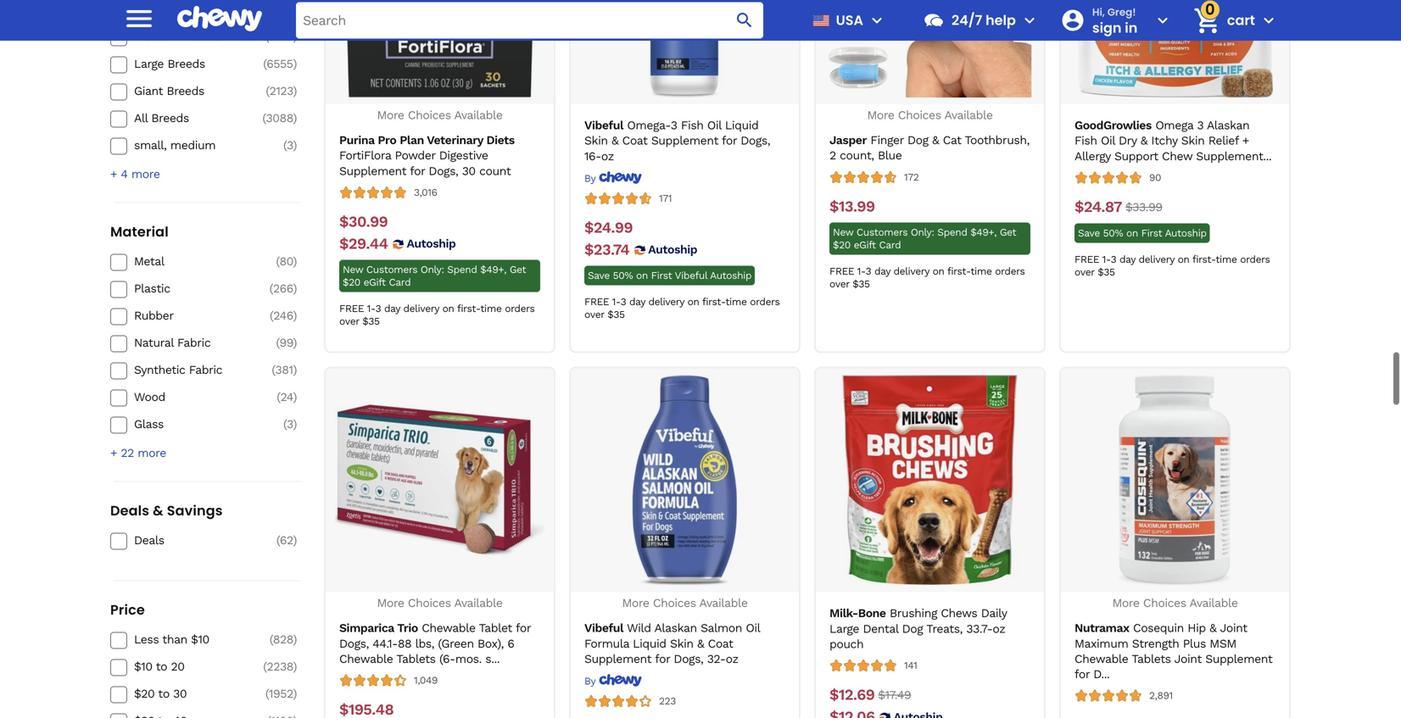 Task type: vqa. For each thing, say whether or not it's contained in the screenshot.


Task type: describe. For each thing, give the bounding box(es) containing it.
88
[[398, 560, 412, 574]]

first- for 3,016
[[457, 226, 481, 238]]

choices for $29.46
[[1144, 520, 1187, 534]]

$33.99
[[1126, 123, 1163, 137]]

new for $29.46
[[1079, 691, 1099, 703]]

items image
[[1193, 6, 1222, 36]]

more choices available up wild alaskan salmon oil formula liquid skin & coat supplement for dogs, 32-oz link
[[622, 520, 748, 534]]

more for $29.44
[[377, 31, 404, 45]]

help menu image
[[1020, 10, 1040, 31]]

liquid inside omega-3 fish oil liquid skin & coat supplement for dogs, 16-oz
[[726, 41, 759, 55]]

free down "$24.87" text field
[[1075, 176, 1100, 188]]

more for + 4 more
[[131, 90, 160, 104]]

menu image inside usa dropdown button
[[867, 10, 888, 31]]

pro
[[378, 56, 397, 70]]

synthetic fabric
[[134, 286, 222, 300]]

$24.87
[[1075, 121, 1123, 139]]

day down $12.06 text field
[[875, 700, 891, 711]]

available for $185.71
[[454, 520, 503, 534]]

choices up finger dog & cat toothbrush, 2 count, blue
[[899, 31, 942, 45]]

oil for wild alaskan salmon oil formula liquid skin & coat supplement for dogs, 32-oz
[[746, 545, 760, 559]]

for inside omega-3 fish oil liquid skin & coat supplement for dogs, 16-oz
[[722, 57, 737, 71]]

over for 3,016
[[339, 239, 359, 251]]

customers for $185.71
[[367, 675, 418, 687]]

choices up wild alaskan salmon oil formula liquid skin & coat supplement for dogs, 32-oz
[[653, 520, 696, 534]]

more for $29.46
[[1113, 520, 1140, 534]]

( 855 )
[[270, 665, 297, 679]]

for inside chewable tablet for dogs, 44.1-88 lbs, (green box), 6 chewable tablets (6-mos. s...
[[516, 545, 531, 559]]

only: for $185.71
[[421, 675, 444, 687]]

daily
[[982, 530, 1007, 544]]

card for $29.46
[[1125, 703, 1147, 715]]

1 horizontal spatial chewable
[[422, 545, 476, 559]]

new for $185.71
[[343, 675, 363, 687]]

& inside the cosequin hip & joint maximum strength plus msm chewable tablets joint supplement for d...
[[1210, 545, 1217, 559]]

$29.46 text field
[[1075, 661, 1124, 680]]

price
[[110, 524, 145, 543]]

trio
[[397, 545, 418, 559]]

day for 171
[[630, 219, 646, 231]]

vibeful wild alaskan salmon oil formula liquid skin & coat supplement for dogs, 32-oz image
[[580, 298, 791, 509]]

2
[[830, 71, 837, 85]]

free down $12.06 text field
[[830, 700, 855, 711]]

0 horizontal spatial chewable
[[339, 575, 393, 589]]

new customers only: spend $49+, get $20 egift card for $29.46
[[1079, 691, 1262, 715]]

Product search field
[[296, 2, 764, 39]]

Search text field
[[296, 2, 764, 39]]

+ for + 22 more
[[110, 369, 117, 383]]

skin inside omega 3 alaskan fish oil dry & itchy skin relief + allergy support chew supplement...
[[1182, 57, 1205, 71]]

orders for 172
[[996, 189, 1026, 200]]

dry
[[1119, 57, 1137, 71]]

available down 24/7
[[945, 31, 993, 45]]

2 chewy image from the top
[[599, 597, 642, 611]]

orders for 3,016
[[505, 226, 535, 238]]

$12.69
[[830, 609, 875, 627]]

2,891
[[1150, 613, 1174, 625]]

( for all breeds
[[263, 34, 266, 48]]

1- down $12.06 text field
[[858, 700, 866, 711]]

purina pro plan veterinary diets fortiflora powder digestive supplement for dogs, 30 count
[[339, 56, 515, 101]]

$30
[[134, 637, 155, 651]]

count,
[[840, 71, 875, 85]]

strength
[[1133, 560, 1180, 574]]

natural
[[134, 259, 174, 273]]

$17.49
[[879, 611, 912, 625]]

fish inside omega-3 fish oil liquid skin & coat supplement for dogs, 16-oz
[[681, 41, 704, 55]]

3 down $23.74 text box
[[621, 219, 626, 231]]

alaskan inside wild alaskan salmon oil formula liquid skin & coat supplement for dogs, 32-oz
[[655, 545, 697, 559]]

over for 172
[[830, 201, 850, 213]]

fish inside omega 3 alaskan fish oil dry & itchy skin relief + allergy support chew supplement...
[[1075, 57, 1098, 71]]

$35 for 172
[[853, 201, 870, 213]]

$40 to 50
[[134, 665, 187, 679]]

for inside wild alaskan salmon oil formula liquid skin & coat supplement for dogs, 32-oz
[[655, 575, 670, 589]]

skin inside wild alaskan salmon oil formula liquid skin & coat supplement for dogs, 32-oz
[[670, 560, 694, 574]]

1 vertical spatial first
[[651, 193, 672, 205]]

( 1445 )
[[265, 692, 297, 706]]

dogs, inside the purina pro plan veterinary diets fortiflora powder digestive supplement for dogs, 30 count
[[429, 87, 459, 101]]

chewy support image
[[923, 9, 945, 31]]

1 ) from the top
[[293, 7, 297, 21]]

alaskan inside omega 3 alaskan fish oil dry & itchy skin relief + allergy support chew supplement...
[[1208, 41, 1250, 55]]

) for small, medium
[[293, 61, 297, 75]]

nutramax cosequin hip & joint maximum strength plus msm chewable tablets joint supplement for dogs, 132 count image
[[1071, 298, 1281, 509]]

diets
[[487, 56, 515, 70]]

( for synthetic fabric
[[272, 286, 275, 300]]

$20 to 30 link
[[134, 610, 255, 625]]

$29.44
[[339, 158, 388, 175]]

support
[[1115, 72, 1159, 86]]

hi, greg! sign in
[[1093, 5, 1138, 37]]

goodgrowlies
[[1075, 41, 1152, 55]]

1- down save 50% on first autoship
[[1103, 176, 1111, 188]]

24/7 help
[[952, 11, 1017, 30]]

( for wood
[[277, 313, 280, 327]]

time for 171
[[726, 219, 747, 231]]

( for $30 to 40
[[267, 637, 271, 651]]

glass link
[[134, 340, 255, 355]]

for inside the cosequin hip & joint maximum strength plus msm chewable tablets joint supplement for d...
[[1075, 591, 1090, 605]]

dogs, inside wild alaskan salmon oil formula liquid skin & coat supplement for dogs, 32-oz
[[674, 575, 704, 589]]

1 vertical spatial 30
[[173, 610, 187, 624]]

by
[[585, 95, 596, 107]]

1100
[[271, 637, 293, 651]]

3 down $12.06 text field
[[866, 700, 872, 711]]

metal link
[[134, 177, 255, 192]]

to for $40
[[159, 665, 170, 679]]

savings
[[167, 424, 223, 444]]

1 save 50% on first vibeful autoship from the top
[[588, 193, 752, 205]]

chewy image inside by link
[[599, 94, 642, 107]]

2 save 50% on first vibeful autoship from the top
[[588, 696, 752, 708]]

supplement inside omega-3 fish oil liquid skin & coat supplement for dogs, 16-oz
[[652, 57, 719, 71]]

$23.74 text field
[[585, 164, 630, 182]]

oz inside wild alaskan salmon oil formula liquid skin & coat supplement for dogs, 32-oz
[[726, 575, 739, 589]]

) for synthetic fabric
[[293, 286, 297, 300]]

get for $29.44
[[510, 187, 526, 199]]

( 3 ) for small, medium
[[283, 61, 297, 75]]

deals link
[[134, 456, 255, 472]]

2 vertical spatial vibeful
[[675, 696, 708, 708]]

new for $29.44
[[343, 187, 363, 199]]

+ inside omega 3 alaskan fish oil dry & itchy skin relief + allergy support chew supplement...
[[1243, 57, 1250, 71]]

& left savings
[[153, 424, 164, 444]]

( for small, medium
[[283, 61, 287, 75]]

more up the finger
[[868, 31, 895, 45]]

in
[[1126, 18, 1138, 37]]

msm
[[1210, 560, 1237, 574]]

$35 for 3,016
[[363, 239, 380, 251]]

more for + 22 more
[[138, 369, 166, 383]]

0 horizontal spatial menu image
[[122, 1, 156, 35]]

$20 to 30
[[134, 610, 187, 624]]

wild alaskan salmon oil formula liquid skin & coat supplement for dogs, 32-oz
[[585, 545, 760, 589]]

3 down $13.99 text field
[[866, 189, 872, 200]]

3 down ( 24 )
[[287, 340, 293, 354]]

1445
[[269, 692, 293, 706]]

greg!
[[1108, 5, 1137, 19]]

formula
[[585, 560, 630, 574]]

finger
[[871, 56, 904, 70]]

$20 down $12.06 text field
[[833, 673, 851, 685]]

customers down $13.99 text field
[[857, 150, 908, 161]]

fabric for natural fabric
[[177, 259, 211, 273]]

s...
[[486, 575, 500, 589]]

deals for deals & savings
[[110, 424, 150, 444]]

free 1-3 day delivery on first-time orders over $35 for 3,016
[[339, 226, 535, 251]]

2 vertical spatial 50%
[[613, 696, 633, 708]]

simparica trio
[[339, 545, 418, 559]]

rubber
[[134, 232, 174, 246]]

$13.99 text field
[[830, 120, 875, 139]]

to for $20
[[158, 610, 170, 624]]

new customers only: spend $49+, get $20 egift card for $29.44
[[343, 187, 526, 212]]

3 down save 50% on first autoship
[[1111, 176, 1117, 188]]

breeds for all breeds
[[151, 34, 189, 48]]

855
[[273, 665, 293, 679]]

medium
[[170, 61, 216, 75]]

) for $40 to 50
[[293, 665, 297, 679]]

purina
[[339, 56, 375, 70]]

simparica
[[339, 545, 394, 559]]

available up salmon
[[700, 520, 748, 534]]

brushing chews daily large dental dog treats, 33.7-oz pouch
[[830, 530, 1007, 574]]

material
[[110, 145, 169, 164]]

3 down ( 3088 )
[[287, 61, 293, 75]]

chewy home image
[[177, 0, 262, 38]]

30 inside the purina pro plan veterinary diets fortiflora powder digestive supplement for dogs, 30 count
[[462, 87, 476, 101]]

egift down $12.06 text field
[[854, 673, 876, 685]]

( for glass
[[283, 340, 287, 354]]

141
[[905, 583, 918, 595]]

above
[[169, 692, 202, 706]]

wild
[[627, 545, 651, 559]]

large
[[830, 545, 860, 559]]

over down "$24.87" text field
[[1075, 189, 1095, 201]]

more choices available for $29.44
[[377, 31, 503, 45]]

customers down $12.06 text field
[[857, 661, 908, 672]]

$40
[[134, 665, 155, 679]]

natural fabric link
[[134, 259, 255, 274]]

$20 up $30
[[134, 610, 155, 624]]

blue
[[878, 71, 902, 85]]

d...
[[1094, 591, 1110, 605]]

spend for $29.44
[[447, 187, 477, 199]]

omega-
[[628, 41, 671, 55]]

$20 for fortiflora powder digestive supplement for dogs, 30 count
[[343, 200, 361, 212]]

tablet
[[479, 545, 512, 559]]

relief
[[1209, 57, 1239, 71]]

to for $30
[[158, 637, 170, 651]]

simparica trio chewable tablet for dogs, 44.1-88 lbs, (green box), 6 chewable tablets (6-mos. supply) image
[[335, 298, 545, 509]]

2123 )
[[270, 7, 297, 21]]

$24.87 text field
[[1075, 121, 1123, 139]]

cosequin hip & joint maximum strength plus msm chewable tablets joint supplement for d...
[[1075, 545, 1273, 605]]

oz inside omega-3 fish oil liquid skin & coat supplement for dogs, 16-oz
[[602, 72, 614, 86]]

6
[[508, 560, 515, 574]]

1- for 172
[[858, 189, 866, 200]]

223
[[659, 619, 676, 630]]

$33.99 text field
[[1126, 121, 1163, 139]]

dogs, inside chewable tablet for dogs, 44.1-88 lbs, (green box), 6 chewable tablets (6-mos. s...
[[339, 560, 369, 574]]

supplement inside wild alaskan salmon oil formula liquid skin & coat supplement for dogs, 32-oz
[[585, 575, 652, 589]]

tablets inside the cosequin hip & joint maximum strength plus msm chewable tablets joint supplement for d...
[[1132, 575, 1172, 589]]

+ for + 4 more
[[110, 90, 117, 104]]

& inside finger dog & cat toothbrush, 2 count, blue
[[933, 56, 940, 70]]

$35 down save 50% on first autoship
[[1098, 189, 1116, 201]]

only: down $17.49 text box
[[911, 661, 935, 672]]

hip
[[1188, 545, 1207, 559]]

3,016
[[414, 109, 438, 121]]

available for $29.46
[[1190, 520, 1239, 534]]

) for natural fabric
[[293, 259, 297, 273]]

$35 down $12.06 text field
[[853, 712, 870, 719]]

deals & savings
[[110, 424, 223, 444]]

oz inside brushing chews daily large dental dog treats, 33.7-oz pouch
[[993, 545, 1006, 559]]

free for 3,016
[[339, 226, 364, 238]]

milk-bone
[[830, 530, 887, 544]]

pouch
[[830, 560, 864, 574]]

jasper
[[830, 56, 867, 70]]

(6-
[[440, 575, 456, 589]]

1 horizontal spatial joint
[[1221, 545, 1248, 559]]

3088
[[266, 34, 293, 48]]

new down $12.06 text field
[[833, 661, 854, 672]]

$20 for finger dog & cat toothbrush, 2 count, blue
[[833, 162, 851, 174]]

usa
[[836, 11, 864, 30]]

$24.99
[[585, 142, 633, 159]]

egift for $29.46
[[1099, 703, 1122, 715]]



Task type: locate. For each thing, give the bounding box(es) containing it.
only: for $29.46
[[1157, 691, 1180, 703]]

free for 172
[[830, 189, 855, 200]]

omega 3 alaskan fish oil dry & itchy skin relief + allergy support chew supplement...
[[1075, 41, 1272, 86]]

0 horizontal spatial tablets
[[397, 575, 436, 589]]

egift down the $29.46 text field
[[1099, 703, 1122, 715]]

cart menu image
[[1259, 10, 1280, 31]]

chewable
[[422, 545, 476, 559], [339, 575, 393, 589], [1075, 575, 1129, 589]]

dog down brushing at the right bottom
[[903, 545, 924, 559]]

available up diets on the left
[[454, 31, 503, 45]]

2 vertical spatial +
[[110, 369, 117, 383]]

oil for omega-3 fish oil liquid skin & coat supplement for dogs, 16-oz
[[708, 41, 722, 55]]

glass
[[134, 340, 164, 354]]

only: down the 3,016
[[421, 187, 444, 199]]

first- for 172
[[948, 189, 971, 200]]

menu image right usa
[[867, 10, 888, 31]]

save down $31.34 text field
[[588, 696, 610, 708]]

1 vertical spatial 50%
[[613, 193, 633, 205]]

$35 down $13.99 text field
[[853, 201, 870, 213]]

50% down $24.87 $33.99
[[1104, 150, 1124, 162]]

2 vertical spatial first
[[651, 696, 672, 708]]

choices up "plan"
[[408, 31, 451, 45]]

more choices available up finger dog & cat toothbrush, 2 count, blue
[[868, 31, 993, 45]]

wood
[[134, 313, 165, 327]]

3 inside omega 3 alaskan fish oil dry & itchy skin relief + allergy support chew supplement...
[[1198, 41, 1204, 55]]

bone
[[859, 530, 887, 544]]

supplement inside the purina pro plan veterinary diets fortiflora powder digestive supplement for dogs, 30 count
[[339, 87, 407, 101]]

2 ( 3 ) from the top
[[283, 340, 297, 354]]

1 horizontal spatial tablets
[[1132, 575, 1172, 589]]

account menu image
[[1153, 10, 1174, 31]]

dental
[[863, 545, 899, 559]]

liquid inside wild alaskan salmon oil formula liquid skin & coat supplement for dogs, 32-oz
[[633, 560, 667, 574]]

1 vertical spatial chewy image
[[599, 597, 642, 611]]

first
[[1142, 150, 1163, 162], [651, 193, 672, 205], [651, 696, 672, 708]]

& right hip
[[1210, 545, 1217, 559]]

free for 171
[[585, 219, 609, 231]]

save down $23.74 text box
[[588, 193, 610, 205]]

$49+, for $29.44
[[481, 187, 507, 199]]

delivery for 172
[[894, 189, 930, 200]]

day
[[1120, 176, 1136, 188], [875, 189, 891, 200], [630, 219, 646, 231], [384, 226, 400, 238], [875, 700, 891, 711]]

breeds up all breeds link
[[167, 7, 204, 21]]

more choices available up 'veterinary'
[[377, 31, 503, 45]]

day down $13.99 text field
[[875, 189, 891, 200]]

1 horizontal spatial coat
[[708, 560, 734, 574]]

dog right the finger
[[908, 56, 929, 70]]

to left 50
[[159, 665, 170, 679]]

save
[[1079, 150, 1101, 162], [588, 193, 610, 205], [588, 696, 610, 708]]

day down save 50% on first autoship
[[1120, 176, 1136, 188]]

chewy image
[[599, 94, 642, 107], [599, 597, 642, 611]]

6 ) from the top
[[293, 313, 297, 327]]

free down $23.74 text box
[[585, 219, 609, 231]]

supplement down msm
[[1206, 575, 1273, 589]]

3 to from the top
[[159, 665, 170, 679]]

deals for deals
[[134, 457, 164, 471]]

more choices available
[[377, 31, 503, 45], [868, 31, 993, 45], [377, 520, 503, 534], [622, 520, 748, 534], [1113, 520, 1239, 534]]

oil inside wild alaskan salmon oil formula liquid skin & coat supplement for dogs, 32-oz
[[746, 545, 760, 559]]

time for 3,016
[[481, 226, 502, 238]]

0 vertical spatial breeds
[[167, 7, 204, 21]]

dogs, inside omega-3 fish oil liquid skin & coat supplement for dogs, 16-oz
[[741, 57, 771, 71]]

choices for $29.44
[[408, 31, 451, 45]]

save 50% on first autoship
[[1079, 150, 1207, 162]]

& right dry
[[1141, 57, 1148, 71]]

$29.46
[[1075, 661, 1124, 679]]

dogs, down simparica
[[339, 560, 369, 574]]

over down $13.99 text field
[[830, 201, 850, 213]]

oil inside omega 3 alaskan fish oil dry & itchy skin relief + allergy support chew supplement...
[[1102, 57, 1116, 71]]

get for $29.46
[[1246, 691, 1262, 703]]

3 up 171
[[671, 41, 678, 55]]

1 to from the top
[[158, 610, 170, 624]]

1 vertical spatial alaskan
[[655, 545, 697, 559]]

1 vertical spatial fabric
[[189, 286, 222, 300]]

0 horizontal spatial fish
[[681, 41, 704, 55]]

oz down daily
[[993, 545, 1006, 559]]

$31.34 text field
[[585, 667, 630, 686]]

new customers only: spend $49+, get $20 egift card down $185.71 text field
[[343, 675, 526, 700]]

more up wild
[[622, 520, 650, 534]]

0 vertical spatial more
[[131, 90, 160, 104]]

for left d...
[[1075, 591, 1090, 605]]

over down $12.06 text field
[[830, 712, 850, 719]]

$36.99
[[1121, 641, 1158, 655]]

0 vertical spatial alaskan
[[1208, 41, 1250, 55]]

$24.99 text field
[[585, 142, 633, 160]]

new down $13.99 text field
[[833, 150, 854, 161]]

customers for $29.46
[[1102, 691, 1153, 703]]

1 vertical spatial vibeful
[[675, 193, 708, 205]]

customers down the $29.46 text field
[[1102, 691, 1153, 703]]

$40 to 50 link
[[134, 664, 255, 680]]

fabric down rubber link
[[177, 259, 211, 273]]

submit search image
[[735, 10, 755, 31]]

nutramax
[[1075, 545, 1130, 559]]

) down ( 381 )
[[293, 313, 297, 327]]

) for glass
[[293, 340, 297, 354]]

day down $29.44 text box
[[384, 226, 400, 238]]

8 ) from the top
[[293, 637, 297, 651]]

1 vertical spatial joint
[[1175, 575, 1202, 589]]

1 horizontal spatial alaskan
[[1208, 41, 1250, 55]]

free 1-3 day delivery on first-time orders over $35
[[1075, 176, 1271, 201], [830, 189, 1026, 213], [585, 219, 780, 244], [339, 226, 535, 251], [830, 700, 1026, 719]]

) for $50 & above
[[293, 692, 297, 706]]

oz down salmon
[[726, 575, 739, 589]]

0 horizontal spatial coat
[[623, 57, 648, 71]]

only: down $36.99 text box
[[1157, 691, 1180, 703]]

50% down $23.74 text box
[[613, 193, 633, 205]]

new customers only: spend $49+, get $20 egift card for $185.71
[[343, 675, 526, 700]]

3 ) from the top
[[293, 61, 297, 75]]

5 ) from the top
[[293, 286, 297, 300]]

2123
[[270, 7, 293, 21]]

skin inside omega-3 fish oil liquid skin & coat supplement for dogs, 16-oz
[[585, 57, 608, 71]]

joint down plus
[[1175, 575, 1202, 589]]

( for natural fabric
[[276, 259, 280, 273]]

free 1-3 day delivery on first-time orders over $35 for 172
[[830, 189, 1026, 213]]

only: down 172
[[911, 150, 935, 161]]

joint up msm
[[1221, 545, 1248, 559]]

menu image
[[122, 1, 156, 35], [867, 10, 888, 31]]

$31.01 text field
[[1075, 639, 1118, 658]]

more
[[377, 31, 404, 45], [868, 31, 895, 45], [377, 520, 404, 534], [622, 520, 650, 534], [1113, 520, 1140, 534]]

card for $29.44
[[389, 200, 411, 212]]

new down $185.71 text field
[[343, 675, 363, 687]]

( 3 )
[[283, 61, 297, 75], [283, 340, 297, 354]]

2 to from the top
[[158, 637, 170, 651]]

( for $50 & above
[[265, 692, 269, 706]]

only: for $29.44
[[421, 187, 444, 199]]

dog
[[908, 56, 929, 70], [903, 545, 924, 559]]

) down ( 3088 )
[[293, 61, 297, 75]]

$49+, for $29.46
[[1216, 691, 1243, 703]]

1 vertical spatial oz
[[993, 545, 1006, 559]]

cosequin
[[1134, 545, 1185, 559]]

brushing
[[890, 530, 938, 544]]

$24.87 $33.99
[[1075, 121, 1163, 139]]

fabric for synthetic fabric
[[189, 286, 222, 300]]

1 vertical spatial more
[[138, 369, 166, 383]]

1 horizontal spatial oz
[[726, 575, 739, 589]]

tablets inside chewable tablet for dogs, 44.1-88 lbs, (green box), 6 chewable tablets (6-mos. s...
[[397, 575, 436, 589]]

coat
[[623, 57, 648, 71], [708, 560, 734, 574]]

giant breeds link
[[134, 6, 255, 22]]

1 horizontal spatial fish
[[1075, 57, 1098, 71]]

synthetic
[[134, 286, 185, 300]]

available up hip
[[1190, 520, 1239, 534]]

0 vertical spatial fabric
[[177, 259, 211, 273]]

0 vertical spatial oz
[[602, 72, 614, 86]]

first- for 171
[[703, 219, 726, 231]]

small, medium link
[[134, 61, 255, 76]]

dog inside brushing chews daily large dental dog treats, 33.7-oz pouch
[[903, 545, 924, 559]]

supplement...
[[1197, 72, 1272, 86]]

delivery for 3,016
[[403, 226, 439, 238]]

$195.48 text field
[[339, 624, 394, 643]]

0 vertical spatial save
[[1079, 150, 1101, 162]]

fortiflora
[[339, 71, 391, 85]]

$50
[[134, 692, 155, 706]]

over down $23.74 text box
[[585, 232, 605, 244]]

small,
[[134, 61, 167, 75]]

0 vertical spatial vibeful
[[585, 41, 624, 55]]

card for $185.71
[[389, 688, 411, 700]]

0 vertical spatial +
[[1243, 57, 1250, 71]]

(green
[[438, 560, 474, 574]]

& left cat at top right
[[933, 56, 940, 70]]

0 horizontal spatial joint
[[1175, 575, 1202, 589]]

0 vertical spatial chewy image
[[599, 94, 642, 107]]

0 horizontal spatial alaskan
[[655, 545, 697, 559]]

choices for $185.71
[[408, 520, 451, 534]]

1- for 171
[[612, 219, 621, 231]]

0 horizontal spatial oz
[[602, 72, 614, 86]]

to
[[158, 610, 170, 624], [158, 637, 170, 651], [159, 665, 170, 679]]

digestive
[[439, 71, 488, 85]]

0 vertical spatial first
[[1142, 150, 1163, 162]]

wood link
[[134, 313, 255, 328]]

3 down $29.44 text box
[[376, 226, 381, 238]]

tablets down lbs,
[[397, 575, 436, 589]]

$49+, for $185.71
[[481, 675, 507, 687]]

1 vertical spatial deals
[[134, 457, 164, 471]]

more choices available for $185.71
[[377, 520, 503, 534]]

mos.
[[456, 575, 482, 589]]

1 horizontal spatial 30
[[462, 87, 476, 101]]

1 vertical spatial fish
[[1075, 57, 1098, 71]]

coat inside wild alaskan salmon oil formula liquid skin & coat supplement for dogs, 32-oz
[[708, 560, 734, 574]]

7 ) from the top
[[293, 340, 297, 354]]

for inside the purina pro plan veterinary diets fortiflora powder digestive supplement for dogs, 30 count
[[410, 87, 425, 101]]

more choices available for $29.46
[[1113, 520, 1239, 534]]

( 3 ) down ( 24 )
[[283, 340, 297, 354]]

egift down $13.99 text field
[[854, 162, 876, 174]]

egift for $29.44
[[364, 200, 386, 212]]

$17.49 text field
[[879, 609, 912, 628]]

2 horizontal spatial skin
[[1182, 57, 1205, 71]]

1 vertical spatial breeds
[[151, 34, 189, 48]]

more right 22
[[138, 369, 166, 383]]

for up 223
[[655, 575, 670, 589]]

2 horizontal spatial chewable
[[1075, 575, 1129, 589]]

available for $29.44
[[454, 31, 503, 45]]

33.7-
[[967, 545, 993, 559]]

over for 171
[[585, 232, 605, 244]]

0 vertical spatial joint
[[1221, 545, 1248, 559]]

$20 down $185.71 text field
[[343, 688, 361, 700]]

( 3 ) for glass
[[283, 340, 297, 354]]

fabric down natural fabric link at top left
[[189, 286, 222, 300]]

& right $50
[[158, 692, 165, 706]]

more for $185.71
[[377, 520, 404, 534]]

$30.99
[[339, 136, 388, 153]]

coat down salmon
[[708, 560, 734, 574]]

1 vertical spatial save
[[588, 193, 610, 205]]

& inside omega-3 fish oil liquid skin & coat supplement for dogs, 16-oz
[[612, 57, 619, 71]]

orders for 171
[[750, 219, 780, 231]]

all
[[134, 34, 148, 48]]

) for all breeds
[[293, 34, 297, 48]]

1 vertical spatial ( 3 )
[[283, 340, 297, 354]]

0 vertical spatial deals
[[110, 424, 150, 444]]

( for $40 to 50
[[270, 665, 273, 679]]

milk-bone brushing chews daily large dental dog treats, 33.7-oz pouch image
[[825, 298, 1036, 509]]

breeds down giant breeds
[[151, 34, 189, 48]]

$32.99 text field
[[585, 645, 633, 664]]

3 inside omega-3 fish oil liquid skin & coat supplement for dogs, 16-oz
[[671, 41, 678, 55]]

1 horizontal spatial oil
[[746, 545, 760, 559]]

egift for $185.71
[[364, 688, 386, 700]]

dogs, down submit search 'image'
[[741, 57, 771, 71]]

choices
[[408, 31, 451, 45], [899, 31, 942, 45], [408, 520, 451, 534], [653, 520, 696, 534], [1144, 520, 1187, 534]]

$12.69 text field
[[830, 609, 875, 628]]

+ left 4
[[110, 90, 117, 104]]

50% down $31.34 text field
[[613, 696, 633, 708]]

1 horizontal spatial liquid
[[726, 41, 759, 55]]

2 tablets from the left
[[1132, 575, 1172, 589]]

day for 3,016
[[384, 226, 400, 238]]

get for $185.71
[[510, 675, 526, 687]]

by link
[[585, 94, 642, 108]]

0 horizontal spatial liquid
[[633, 560, 667, 574]]

( 1100 )
[[267, 637, 297, 651]]

1 vertical spatial to
[[158, 637, 170, 651]]

2 ) from the top
[[293, 34, 297, 48]]

0 vertical spatial liquid
[[726, 41, 759, 55]]

$50 & above link
[[134, 691, 255, 707]]

$20 for chewable tablet for dogs, 44.1-88 lbs, (green box), 6 chewable tablets (6-mos. s...
[[343, 688, 361, 700]]

2 horizontal spatial oil
[[1102, 57, 1116, 71]]

1 horizontal spatial skin
[[670, 560, 694, 574]]

free down $29.44 text box
[[339, 226, 364, 238]]

2 vertical spatial save
[[588, 696, 610, 708]]

egift down $185.71 text field
[[364, 688, 386, 700]]

0 horizontal spatial skin
[[585, 57, 608, 71]]

+ 4 more
[[110, 90, 160, 104]]

0 vertical spatial oil
[[708, 41, 722, 55]]

90
[[1150, 94, 1162, 106]]

new customers only: spend $49+, get $20 egift card down $29.44 text box
[[343, 187, 526, 212]]

chewy image down formula
[[599, 597, 642, 611]]

allergy
[[1075, 72, 1111, 86]]

new customers only: spend $49+, get $20 egift card down $17.49 text box
[[833, 661, 1017, 685]]

customers for $29.44
[[367, 187, 418, 199]]

1 vertical spatial coat
[[708, 560, 734, 574]]

2 vertical spatial oz
[[726, 575, 739, 589]]

$20 down $29.44 text box
[[343, 200, 361, 212]]

$20 for cosequin hip & joint maximum strength plus msm chewable tablets joint supplement for d...
[[1079, 703, 1096, 715]]

menu image up the 'small,'
[[122, 1, 156, 35]]

plus
[[1184, 560, 1207, 574]]

coat inside omega-3 fish oil liquid skin & coat supplement for dogs, 16-oz
[[623, 57, 648, 71]]

breeds for giant breeds
[[167, 7, 204, 21]]

50
[[174, 665, 187, 679]]

wild alaskan salmon oil formula liquid skin & coat supplement for dogs, 32-oz link
[[585, 544, 786, 590]]

giant breeds
[[134, 7, 204, 21]]

dogs, down the digestive
[[429, 87, 459, 101]]

0 horizontal spatial oil
[[708, 41, 722, 55]]

$31.01 $36.99
[[1075, 639, 1158, 657]]

24/7
[[952, 11, 983, 30]]

1- down $13.99 text field
[[858, 189, 866, 200]]

egift down $29.44 text box
[[364, 200, 386, 212]]

) for wood
[[293, 313, 297, 327]]

chew
[[1163, 72, 1193, 86]]

$12.06
[[830, 631, 875, 649]]

omega-3 fish oil liquid skin & coat supplement for dogs, 16-oz
[[585, 41, 771, 86]]

oz up by link
[[602, 72, 614, 86]]

$31.01
[[1075, 639, 1118, 657]]

1 ( 3 ) from the top
[[283, 61, 297, 75]]

$36.99 text field
[[1121, 639, 1158, 658]]

free down $13.99 text field
[[830, 189, 855, 200]]

count
[[480, 87, 511, 101]]

1 vertical spatial oil
[[1102, 57, 1116, 71]]

1 vertical spatial +
[[110, 90, 117, 104]]

over
[[1075, 189, 1095, 201], [830, 201, 850, 213], [585, 232, 605, 244], [339, 239, 359, 251], [830, 712, 850, 719]]

free 1-3 day delivery on first-time orders over $35 for 171
[[585, 219, 780, 244]]

22
[[121, 369, 134, 383]]

0 vertical spatial 50%
[[1104, 150, 1124, 162]]

$20 down the $29.46 text field
[[1079, 703, 1096, 715]]

egift
[[854, 162, 876, 174], [364, 200, 386, 212], [854, 673, 876, 685], [364, 688, 386, 700], [1099, 703, 1122, 715]]

chewable inside the cosequin hip & joint maximum strength plus msm chewable tablets joint supplement for d...
[[1075, 575, 1129, 589]]

1 vertical spatial save 50% on first vibeful autoship
[[588, 696, 752, 708]]

( 381 )
[[272, 286, 297, 300]]

first down 171
[[651, 193, 672, 205]]

spend for $185.71
[[447, 675, 477, 687]]

$30.99 text field
[[339, 136, 388, 154]]

treats,
[[927, 545, 963, 559]]

time for 172
[[971, 189, 993, 200]]

liquid down wild
[[633, 560, 667, 574]]

metal
[[134, 177, 164, 191]]

chewable tablet for dogs, 44.1-88 lbs, (green box), 6 chewable tablets (6-mos. s...
[[339, 545, 531, 589]]

0 vertical spatial dog
[[908, 56, 929, 70]]

0 vertical spatial ( 3 )
[[283, 61, 297, 75]]

usa button
[[806, 0, 888, 41]]

) up ( 855 )
[[293, 637, 297, 651]]

to up $30 to 40
[[158, 610, 170, 624]]

$30 to 40 link
[[134, 637, 255, 652]]

0 horizontal spatial 30
[[173, 610, 187, 624]]

cart
[[1228, 11, 1256, 30]]

all breeds link
[[134, 34, 255, 49]]

toothbrush,
[[965, 56, 1030, 70]]

supplement inside the cosequin hip & joint maximum strength plus msm chewable tablets joint supplement for d...
[[1206, 575, 1273, 589]]

4 ) from the top
[[293, 259, 297, 273]]

autoship
[[1166, 150, 1207, 162], [407, 160, 456, 174], [710, 193, 752, 205], [894, 633, 943, 647], [407, 648, 457, 662], [1142, 664, 1192, 678], [710, 696, 752, 708]]

first down $33.99 text field
[[1142, 150, 1163, 162]]

0 vertical spatial 30
[[462, 87, 476, 101]]

& inside omega 3 alaskan fish oil dry & itchy skin relief + allergy support chew supplement...
[[1141, 57, 1148, 71]]

oil inside omega-3 fish oil liquid skin & coat supplement for dogs, 16-oz
[[708, 41, 722, 55]]

$20
[[833, 162, 851, 174], [343, 200, 361, 212], [134, 610, 155, 624], [833, 673, 851, 685], [343, 688, 361, 700], [1079, 703, 1096, 715]]

$29.44 text field
[[339, 158, 388, 176]]

2 vertical spatial to
[[159, 665, 170, 679]]

new customers only: spend $49+, get $20 egift card down 172
[[833, 150, 1017, 174]]

over down $29.44 text box
[[339, 239, 359, 251]]

& inside wild alaskan salmon oil formula liquid skin & coat supplement for dogs, 32-oz
[[698, 560, 705, 574]]

chewable up the (green
[[422, 545, 476, 559]]

$30 to 40
[[134, 637, 187, 651]]

fish up allergy
[[1075, 57, 1098, 71]]

fish
[[681, 41, 704, 55], [1075, 57, 1098, 71]]

cart link
[[1187, 0, 1256, 41]]

delivery for 171
[[649, 219, 685, 231]]

1 tablets from the left
[[397, 575, 436, 589]]

get
[[1000, 150, 1017, 161], [510, 187, 526, 199], [1000, 661, 1017, 672], [510, 675, 526, 687], [1246, 691, 1262, 703]]

2 vertical spatial oil
[[746, 545, 760, 559]]

)
[[293, 7, 297, 21], [293, 34, 297, 48], [293, 61, 297, 75], [293, 259, 297, 273], [293, 286, 297, 300], [293, 313, 297, 327], [293, 340, 297, 354], [293, 637, 297, 651], [293, 665, 297, 679], [293, 692, 297, 706]]

1- for 3,016
[[367, 226, 376, 238]]

$185.71 text field
[[339, 646, 389, 665]]

) for $30 to 40
[[293, 637, 297, 651]]

1 chewy image from the top
[[599, 94, 642, 107]]

day for 172
[[875, 189, 891, 200]]

$35 for 171
[[608, 232, 625, 244]]

1 horizontal spatial menu image
[[867, 10, 888, 31]]

0 vertical spatial fish
[[681, 41, 704, 55]]

& down salmon
[[698, 560, 705, 574]]

1 vertical spatial liquid
[[633, 560, 667, 574]]

choices up trio
[[408, 520, 451, 534]]

alaskan up relief
[[1208, 41, 1250, 55]]

$12.06 text field
[[830, 631, 875, 650]]

1 vertical spatial dog
[[903, 545, 924, 559]]

10 ) from the top
[[293, 692, 297, 706]]

dog inside finger dog & cat toothbrush, 2 count, blue
[[908, 56, 929, 70]]

50%
[[1104, 150, 1124, 162], [613, 193, 633, 205], [613, 696, 633, 708]]

9 ) from the top
[[293, 665, 297, 679]]

coat down omega-
[[623, 57, 648, 71]]

24/7 help link
[[917, 0, 1017, 41]]

30
[[462, 87, 476, 101], [173, 610, 187, 624]]

( 3088 )
[[263, 34, 297, 48]]

alaskan
[[1208, 41, 1250, 55], [655, 545, 697, 559]]

2 horizontal spatial oz
[[993, 545, 1006, 559]]

milk-
[[830, 530, 859, 544]]

0 vertical spatial coat
[[623, 57, 648, 71]]

0 vertical spatial to
[[158, 610, 170, 624]]

for right "tablet"
[[516, 545, 531, 559]]

0 vertical spatial save 50% on first vibeful autoship
[[588, 193, 752, 205]]

save 50% on first vibeful autoship
[[588, 193, 752, 205], [588, 696, 752, 708]]



